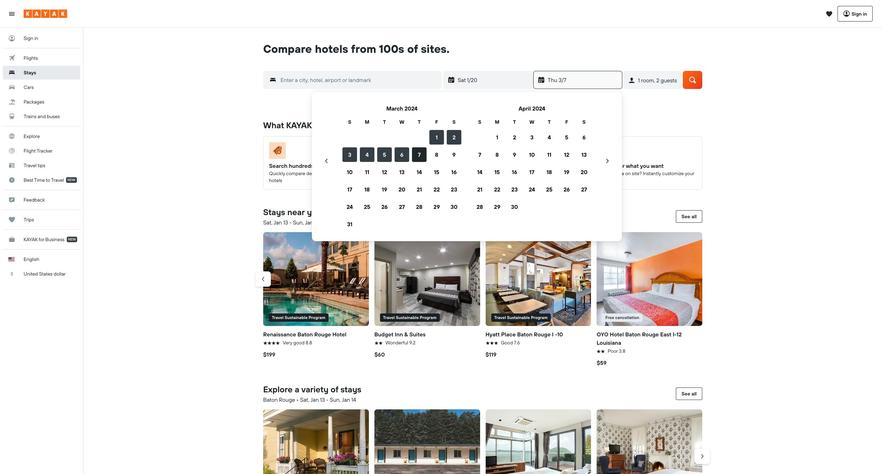 Task type: locate. For each thing, give the bounding box(es) containing it.
grid
[[341, 100, 463, 233], [471, 100, 593, 233]]

2 grid from the left
[[471, 100, 593, 233]]

figure
[[269, 142, 360, 162], [381, 142, 472, 162], [492, 142, 583, 162], [603, 142, 694, 162], [263, 232, 369, 326], [375, 232, 480, 326], [486, 232, 591, 326], [597, 232, 703, 326]]

budget inn & suites element
[[375, 232, 480, 326]]

1 horizontal spatial grid
[[471, 100, 593, 233]]

None search field
[[253, 56, 713, 103]]

previous month image
[[323, 158, 330, 165]]

Enter a city, hotel, airport or landmark text field
[[277, 75, 442, 85]]

0 horizontal spatial grid
[[341, 100, 463, 233]]

stays near you carousel region
[[256, 230, 706, 370]]

row
[[341, 118, 463, 126], [471, 118, 593, 126], [341, 129, 463, 146], [471, 129, 593, 146], [341, 146, 463, 164], [471, 146, 593, 164], [341, 164, 463, 181], [471, 164, 593, 181], [341, 181, 463, 198], [471, 181, 593, 198], [341, 198, 463, 216], [471, 198, 593, 216]]

renaissance baton rouge hotel element
[[263, 232, 369, 326]]

united states (english) image
[[8, 257, 15, 262]]

oyo hotel baton rouge east i-12 louisiana element
[[597, 232, 703, 326]]



Task type: describe. For each thing, give the bounding box(es) containing it.
back image
[[260, 276, 267, 283]]

forward image
[[699, 453, 706, 460]]

1 grid from the left
[[341, 100, 463, 233]]

inn element
[[597, 410, 703, 475]]

hotel element
[[486, 410, 591, 475]]

motel element
[[375, 410, 480, 475]]

hyatt place baton rouge i -10 element
[[486, 232, 591, 326]]

end date calendar input element
[[320, 100, 614, 233]]

bed & breakfast element
[[263, 410, 369, 475]]

navigation menu image
[[8, 10, 15, 17]]

next month image
[[604, 158, 611, 165]]

explore a variety of stays carousel region
[[261, 407, 710, 475]]



Task type: vqa. For each thing, say whether or not it's contained in the screenshot.
motel element at the bottom of the page
yes



